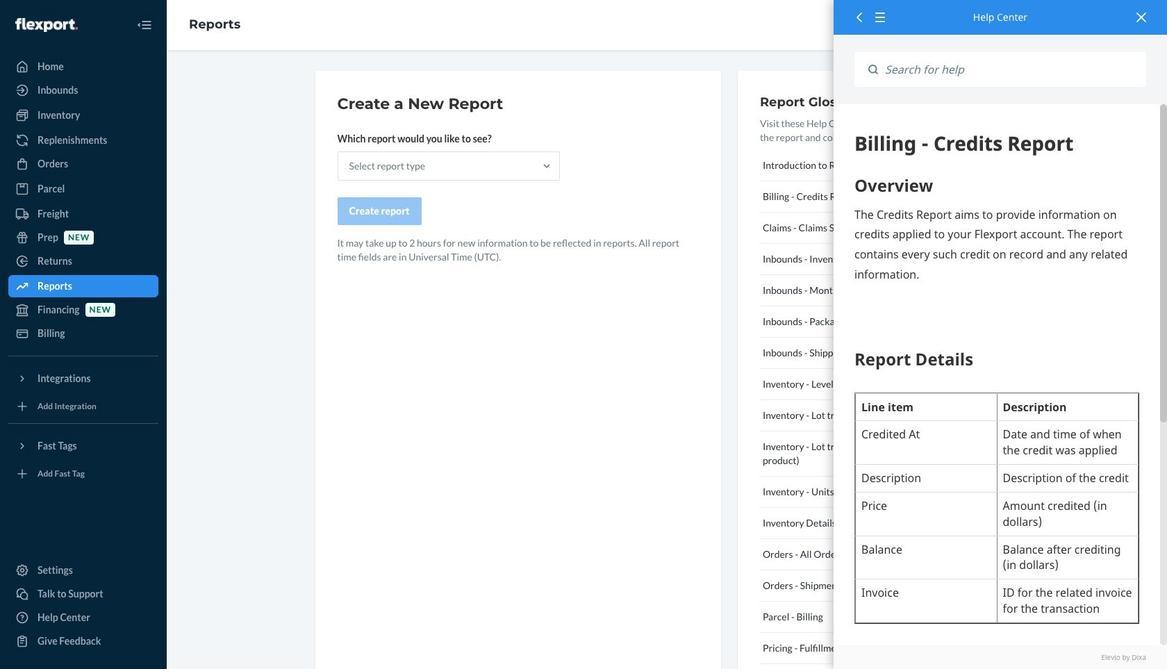 Task type: vqa. For each thing, say whether or not it's contained in the screenshot.
the flexport logo
yes



Task type: describe. For each thing, give the bounding box(es) containing it.
Search search field
[[878, 52, 1146, 87]]

flexport logo image
[[15, 18, 78, 32]]



Task type: locate. For each thing, give the bounding box(es) containing it.
close navigation image
[[136, 17, 153, 33]]



